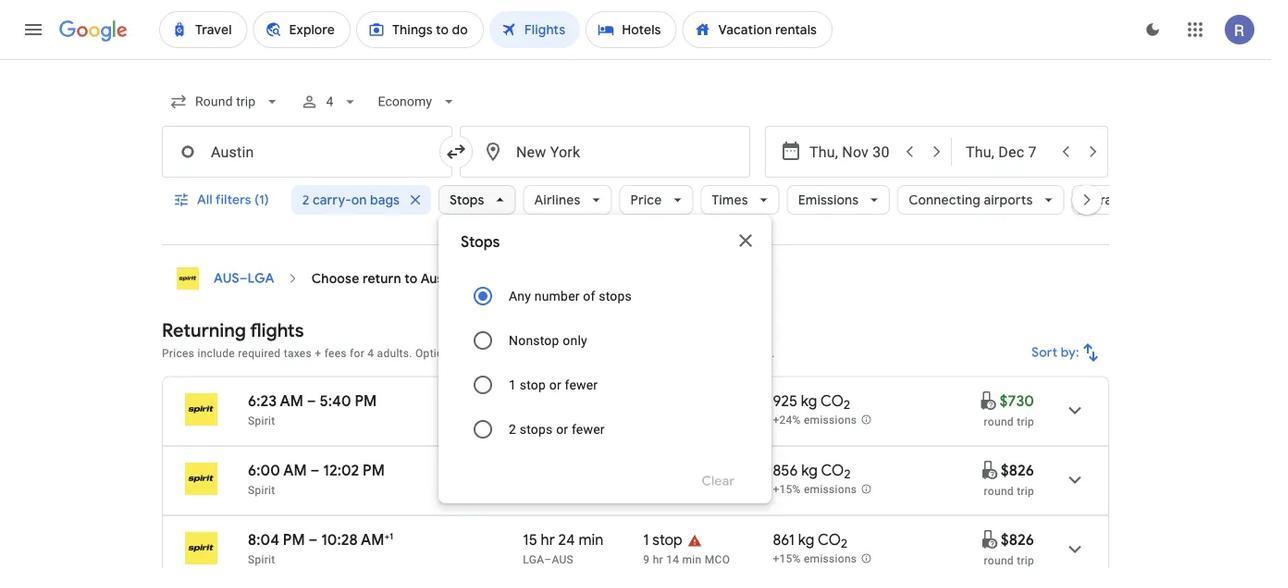 Task type: locate. For each thing, give the bounding box(es) containing it.
mco up 1 stop
[[682, 483, 707, 496]]

am right 6:00
[[283, 461, 307, 480]]

2 vertical spatial pm
[[283, 530, 305, 549]]

– up returning flights
[[239, 270, 248, 287]]

stops
[[599, 288, 632, 303], [520, 421, 553, 437]]

2
[[302, 192, 310, 208], [844, 397, 850, 413], [509, 421, 516, 437], [844, 467, 851, 482], [841, 536, 848, 552]]

adults.
[[377, 347, 412, 359]]

+ right 'taxes'
[[315, 347, 321, 359]]

2 inside popup button
[[302, 192, 310, 208]]

round trip for 925
[[984, 415, 1034, 428]]

fees left for
[[324, 347, 347, 359]]

1 round from the top
[[984, 415, 1014, 428]]

times
[[712, 192, 748, 208]]

1 vertical spatial +
[[384, 530, 390, 542]]

1 round trip from the top
[[984, 415, 1034, 428]]

pm right 8:04
[[283, 530, 305, 549]]

2 up +24% emissions
[[844, 397, 850, 413]]

0 vertical spatial +
[[315, 347, 321, 359]]

$826
[[1001, 461, 1034, 480], [1001, 530, 1034, 549]]

or down 17
[[556, 421, 568, 437]]

price
[[631, 192, 662, 208]]

co up +24% emissions
[[821, 391, 844, 410]]

$826 left flight details. leaves laguardia airport at 6:00 am on thursday, december 7 and arrives at austin-bergstrom international airport at 12:02 pm on thursday, december 7. icon
[[1001, 461, 1034, 480]]

round down this price may not include overhead bin access icon
[[984, 554, 1014, 567]]

spirit down 6:00
[[248, 483, 275, 496]]

Departure text field
[[810, 127, 895, 177]]

1 vertical spatial lga
[[523, 414, 544, 427]]

2 right 861
[[841, 536, 848, 552]]

aus inside 12 hr 17 min lga – aus
[[552, 414, 574, 427]]

emissions
[[804, 414, 857, 427], [804, 483, 857, 496], [804, 553, 857, 566]]

spirit down 6:23
[[248, 414, 275, 427]]

returning flights main content
[[162, 260, 1109, 569]]

1 inside 1 stop flight. element
[[643, 530, 649, 549]]

2 inside '856 kg co 2'
[[844, 467, 851, 482]]

trip for 856
[[1017, 484, 1034, 497]]

1 left 12
[[509, 377, 516, 392]]

1
[[509, 377, 516, 392], [390, 530, 393, 542], [643, 530, 649, 549]]

0 vertical spatial stops
[[450, 192, 484, 208]]

1 vertical spatial fewer
[[572, 421, 605, 437]]

1 vertical spatial or
[[556, 421, 568, 437]]

round trip down 826 us dollars text box at the bottom
[[984, 554, 1034, 567]]

0 vertical spatial $826
[[1001, 461, 1034, 480]]

$826 left flight details. leaves laguardia airport at 8:04 pm on thursday, december 7 and arrives at austin-bergstrom international airport at 10:28 am on friday, december 8. image
[[1001, 530, 1034, 549]]

0 vertical spatial mco
[[682, 483, 707, 496]]

am inside 6:23 am – 5:40 pm spirit
[[280, 391, 303, 410]]

0 horizontal spatial fees
[[324, 347, 347, 359]]

2 round trip from the top
[[984, 484, 1034, 497]]

stop
[[520, 377, 546, 392], [653, 530, 683, 549]]

kg up +24% emissions
[[801, 391, 817, 410]]

0 horizontal spatial stops
[[520, 421, 553, 437]]

co inside 861 kg co 2
[[818, 530, 841, 549]]

None search field
[[162, 80, 1168, 503]]

returning flights
[[162, 318, 304, 342]]

0 vertical spatial 4
[[326, 94, 333, 109]]

0 horizontal spatial 4
[[326, 94, 333, 109]]

stops down 12
[[520, 421, 553, 437]]

1 horizontal spatial fees
[[551, 347, 574, 359]]

1 vertical spatial hr
[[541, 530, 555, 549]]

0 horizontal spatial stop
[[520, 377, 546, 392]]

fewer down the total duration 12 hr 17 min. 'element'
[[572, 421, 605, 437]]

1 vertical spatial round trip
[[984, 484, 1034, 497]]

flight details. leaves laguardia airport at 6:23 am on thursday, december 7 and arrives at austin-bergstrom international airport at 5:40 pm on thursday, december 7. image
[[1053, 388, 1097, 433]]

2 inside 861 kg co 2
[[841, 536, 848, 552]]

connecting airports
[[909, 192, 1033, 208]]

pm right 5:40
[[355, 391, 377, 410]]

+ right 10:28
[[384, 530, 390, 542]]

925
[[773, 391, 798, 410]]

aus down 17
[[552, 414, 574, 427]]

None text field
[[460, 126, 750, 178]]

1 for 1 stop
[[643, 530, 649, 549]]

pm right 12:02
[[363, 461, 385, 480]]

1 fees from the left
[[324, 347, 347, 359]]

co inside '856 kg co 2'
[[821, 461, 844, 480]]

856 kg co 2
[[773, 461, 851, 482]]

round down 826 us dollars text field
[[984, 484, 1014, 497]]

0 vertical spatial hr
[[540, 391, 554, 410]]

2 right 856
[[844, 467, 851, 482]]

2 for 856
[[844, 467, 851, 482]]

mco inside layover (1 of 1) is a 9 hr 14 min overnight layover at orlando international airport in orlando. element
[[705, 553, 730, 566]]

730 US dollars text field
[[1000, 391, 1034, 410]]

0 vertical spatial trip
[[1017, 415, 1034, 428]]

am
[[280, 391, 303, 410], [283, 461, 307, 480], [361, 530, 384, 549]]

+15% for 856
[[773, 483, 801, 496]]

15 hr 24 min lga – aus
[[523, 530, 604, 566]]

2 vertical spatial round
[[984, 554, 1014, 567]]

round trip down "730 us dollars" text field
[[984, 415, 1034, 428]]

24
[[558, 530, 575, 549]]

$826 for 826 us dollars text box at the bottom
[[1001, 530, 1034, 549]]

2 vertical spatial co
[[818, 530, 841, 549]]

0 vertical spatial stop
[[520, 377, 546, 392]]

2 vertical spatial emissions
[[804, 553, 857, 566]]

fewer
[[565, 377, 598, 392], [572, 421, 605, 437]]

2 inside 925 kg co 2
[[844, 397, 850, 413]]

kg for 861
[[798, 530, 815, 549]]

– down 1 stop or fewer at left bottom
[[544, 414, 552, 427]]

am inside 6:00 am – 12:02 pm spirit
[[283, 461, 307, 480]]

0 vertical spatial +15% emissions
[[773, 483, 857, 496]]

1 vertical spatial trip
[[1017, 484, 1034, 497]]

+15% down 861
[[773, 553, 801, 566]]

1 horizontal spatial stop
[[653, 530, 683, 549]]

am right 10:28
[[361, 530, 384, 549]]

stop inside returning flights main content
[[653, 530, 683, 549]]

1 vertical spatial min
[[579, 530, 604, 549]]

2 vertical spatial trip
[[1017, 554, 1034, 567]]

round down $730
[[984, 415, 1014, 428]]

1 vertical spatial emissions
[[804, 483, 857, 496]]

min right 24 at the left of page
[[579, 530, 604, 549]]

2 vertical spatial aus
[[552, 553, 574, 566]]

choose
[[312, 270, 359, 287]]

aus for 5:40 pm
[[552, 414, 574, 427]]

all filters (1)
[[197, 192, 269, 208]]

emissions down 861 kg co 2
[[804, 553, 857, 566]]

2 vertical spatial round trip
[[984, 554, 1034, 567]]

aus inside 15 hr 24 min lga – aus
[[552, 553, 574, 566]]

min right 17
[[575, 391, 600, 410]]

4
[[326, 94, 333, 109], [368, 347, 374, 359]]

1 vertical spatial this price may not include overhead bin access image
[[979, 459, 1001, 481]]

hr inside 15 hr 24 min lga – aus
[[541, 530, 555, 549]]

returning
[[162, 318, 246, 342]]

+15% emissions down 861 kg co 2
[[773, 553, 857, 566]]

None text field
[[162, 126, 452, 178]]

2 vertical spatial kg
[[798, 530, 815, 549]]

1 stop flight. element
[[643, 530, 683, 552]]

1 +15% emissions from the top
[[773, 483, 857, 496]]

kg right 861
[[798, 530, 815, 549]]

2 carry-on bags button
[[291, 178, 431, 222]]

0 vertical spatial or
[[549, 377, 561, 392]]

1 vertical spatial stops
[[520, 421, 553, 437]]

+15% emissions for 861
[[773, 553, 857, 566]]

Arrival time: 5:40 PM. text field
[[320, 391, 377, 410]]

8:04 pm – 10:28 am + 1
[[248, 530, 393, 549]]

aus up returning flights
[[214, 270, 239, 287]]

co for 861
[[818, 530, 841, 549]]

Departure time: 6:23 AM. text field
[[248, 391, 303, 410]]

stops inside popup button
[[450, 192, 484, 208]]

spirit inside 6:00 am – 12:02 pm spirit
[[248, 483, 275, 496]]

2 fees from the left
[[551, 347, 574, 359]]

0 vertical spatial kg
[[801, 391, 817, 410]]

lga
[[248, 270, 275, 287], [523, 414, 544, 427], [523, 553, 544, 566]]

0 horizontal spatial 1
[[390, 530, 393, 542]]

2 $826 from the top
[[1001, 530, 1034, 549]]

826 US dollars text field
[[1001, 530, 1034, 549]]

fees right bag
[[551, 347, 574, 359]]

aus for 10:28 am
[[552, 553, 574, 566]]

or right 12
[[549, 377, 561, 392]]

1 up 9
[[643, 530, 649, 549]]

hr for 24
[[541, 530, 555, 549]]

hr right 9
[[653, 553, 663, 566]]

1 vertical spatial $826
[[1001, 530, 1034, 549]]

lga inside 12 hr 17 min lga – aus
[[523, 414, 544, 427]]

0 vertical spatial pm
[[355, 391, 377, 410]]

stops down swap origin and destination. image
[[450, 192, 484, 208]]

1 right 10:28
[[390, 530, 393, 542]]

am for 6:00 am
[[283, 461, 307, 480]]

– left 12:02
[[310, 461, 320, 480]]

1 vertical spatial aus
[[552, 414, 574, 427]]

3 emissions from the top
[[804, 553, 857, 566]]

flight details. leaves laguardia airport at 8:04 pm on thursday, december 7 and arrives at austin-bergstrom international airport at 10:28 am on friday, december 8. image
[[1053, 527, 1097, 569]]

1 vertical spatial +15%
[[773, 553, 801, 566]]

pm for 12:02 pm
[[363, 461, 385, 480]]

None field
[[162, 85, 289, 118], [370, 85, 465, 118], [162, 85, 289, 118], [370, 85, 465, 118]]

spirit for 6:23 am
[[248, 414, 275, 427]]

stops right of
[[599, 288, 632, 303]]

0 vertical spatial lga
[[248, 270, 275, 287]]

0 vertical spatial this price may not include overhead bin access image
[[978, 389, 1000, 412]]

17
[[558, 391, 572, 410]]

round trip down 826 us dollars text field
[[984, 484, 1034, 497]]

2 spirit from the top
[[248, 483, 275, 496]]

+ inside 8:04 pm – 10:28 am + 1
[[384, 530, 390, 542]]

emissions for 861
[[804, 553, 857, 566]]

co
[[821, 391, 844, 410], [821, 461, 844, 480], [818, 530, 841, 549]]

kg inside 925 kg co 2
[[801, 391, 817, 410]]

lga down 12
[[523, 414, 544, 427]]

2 vertical spatial spirit
[[248, 553, 275, 566]]

1 spirit from the top
[[248, 414, 275, 427]]

trip down 826 us dollars text box at the bottom
[[1017, 554, 1034, 567]]

1 $826 from the top
[[1001, 461, 1034, 480]]

stops down stops popup button
[[461, 233, 500, 252]]

emissions for 856
[[804, 483, 857, 496]]

1 vertical spatial am
[[283, 461, 307, 480]]

pm inside 6:23 am – 5:40 pm spirit
[[355, 391, 377, 410]]

of
[[583, 288, 596, 303]]

this price may not include overhead bin access image
[[978, 389, 1000, 412], [979, 459, 1001, 481]]

kg inside '856 kg co 2'
[[802, 461, 818, 480]]

0 vertical spatial am
[[280, 391, 303, 410]]

bag fees button
[[529, 347, 574, 359]]

optional charges and bag fees may apply.
[[415, 347, 632, 359]]

+15% down 856
[[773, 483, 801, 496]]

6:00 am – 12:02 pm spirit
[[248, 461, 385, 496]]

hr right the 15
[[541, 530, 555, 549]]

nonstop
[[509, 333, 559, 348]]

spirit
[[248, 414, 275, 427], [248, 483, 275, 496], [248, 553, 275, 566]]

1 vertical spatial mco
[[705, 553, 730, 566]]

0 vertical spatial min
[[575, 391, 600, 410]]

1 trip from the top
[[1017, 415, 1034, 428]]

– inside 15 hr 24 min lga – aus
[[544, 553, 552, 566]]

apply.
[[601, 347, 632, 359]]

lga inside 15 hr 24 min lga – aus
[[523, 553, 544, 566]]

fewer down may
[[565, 377, 598, 392]]

1 vertical spatial pm
[[363, 461, 385, 480]]

stops
[[450, 192, 484, 208], [461, 233, 500, 252]]

0 horizontal spatial +
[[315, 347, 321, 359]]

pm inside 6:00 am – 12:02 pm spirit
[[363, 461, 385, 480]]

lga down the 15
[[523, 553, 544, 566]]

min
[[575, 391, 600, 410], [579, 530, 604, 549], [682, 553, 702, 566]]

1 vertical spatial stop
[[653, 530, 683, 549]]

lga for 5:40 pm
[[523, 414, 544, 427]]

close dialog image
[[735, 229, 757, 252]]

trip down "730 us dollars" text field
[[1017, 415, 1034, 428]]

aus down 24 at the left of page
[[552, 553, 574, 566]]

co inside 925 kg co 2
[[821, 391, 844, 410]]

loading results progress bar
[[0, 59, 1271, 63]]

1 for 1 stop or fewer
[[509, 377, 516, 392]]

am right 6:23
[[280, 391, 303, 410]]

co right 861
[[818, 530, 841, 549]]

by:
[[1061, 344, 1080, 361]]

2 left 12 hr 17 min lga – aus
[[509, 421, 516, 437]]

0 vertical spatial emissions
[[804, 414, 857, 427]]

co right 856
[[821, 461, 844, 480]]

emissions down '856 kg co 2' at right
[[804, 483, 857, 496]]

– down total duration 15 hr 24 min. element
[[544, 553, 552, 566]]

– inside 6:00 am – 12:02 pm spirit
[[310, 461, 320, 480]]

1 horizontal spatial 1
[[509, 377, 516, 392]]

0 vertical spatial spirit
[[248, 414, 275, 427]]

kg
[[801, 391, 817, 410], [802, 461, 818, 480], [798, 530, 815, 549]]

5:40
[[320, 391, 351, 410]]

0 vertical spatial co
[[821, 391, 844, 410]]

spirit down 8:04
[[248, 553, 275, 566]]

2 vertical spatial lga
[[523, 553, 544, 566]]

+15% emissions
[[773, 483, 857, 496], [773, 553, 857, 566]]

stop inside option group
[[520, 377, 546, 392]]

0 vertical spatial round trip
[[984, 415, 1034, 428]]

kg right 856
[[802, 461, 818, 480]]

2 left carry-
[[302, 192, 310, 208]]

kg inside 861 kg co 2
[[798, 530, 815, 549]]

2 emissions from the top
[[804, 483, 857, 496]]

1 vertical spatial spirit
[[248, 483, 275, 496]]

0 vertical spatial stops
[[599, 288, 632, 303]]

connecting airports button
[[898, 178, 1065, 222]]

3 round trip from the top
[[984, 554, 1034, 567]]

none text field inside search box
[[460, 126, 750, 178]]

1 vertical spatial +15% emissions
[[773, 553, 857, 566]]

1 +15% from the top
[[773, 483, 801, 496]]

+15% emissions down '856 kg co 2' at right
[[773, 483, 857, 496]]

sort by: button
[[1025, 330, 1109, 375]]

–
[[239, 270, 248, 287], [307, 391, 316, 410], [544, 414, 552, 427], [310, 461, 320, 480], [309, 530, 318, 549], [544, 553, 552, 566]]

Departure time: 6:00 AM. text field
[[248, 461, 307, 480]]

1 vertical spatial kg
[[802, 461, 818, 480]]

0 vertical spatial +15%
[[773, 483, 801, 496]]

0 vertical spatial round
[[984, 415, 1014, 428]]

spirit inside 6:23 am – 5:40 pm spirit
[[248, 414, 275, 427]]

1 vertical spatial 4
[[368, 347, 374, 359]]

include
[[197, 347, 235, 359]]

emissions down 925 kg co 2
[[804, 414, 857, 427]]

1 emissions from the top
[[804, 414, 857, 427]]

1 vertical spatial round
[[984, 484, 1014, 497]]

– left 5:40
[[307, 391, 316, 410]]

bags
[[370, 192, 400, 208]]

2 vertical spatial hr
[[653, 553, 663, 566]]

1 vertical spatial co
[[821, 461, 844, 480]]

mco right 14
[[705, 553, 730, 566]]

2 round from the top
[[984, 484, 1014, 497]]

min inside 12 hr 17 min lga – aus
[[575, 391, 600, 410]]

0 vertical spatial fewer
[[565, 377, 598, 392]]

2 horizontal spatial 1
[[643, 530, 649, 549]]

stop up 14
[[653, 530, 683, 549]]

2 +15% emissions from the top
[[773, 553, 857, 566]]

+15%
[[773, 483, 801, 496], [773, 553, 801, 566]]

1 inside stops option group
[[509, 377, 516, 392]]

trip down 826 us dollars text field
[[1017, 484, 1034, 497]]

1 horizontal spatial 4
[[368, 347, 374, 359]]

1 horizontal spatial +
[[384, 530, 390, 542]]

aus
[[214, 270, 239, 287], [552, 414, 574, 427], [552, 553, 574, 566]]

trip
[[1017, 415, 1034, 428], [1017, 484, 1034, 497], [1017, 554, 1034, 567]]

2 +15% from the top
[[773, 553, 801, 566]]

(1)
[[255, 192, 269, 208]]

stops option group
[[461, 274, 749, 452]]

826 US dollars text field
[[1001, 461, 1034, 480]]

min inside 15 hr 24 min lga – aus
[[579, 530, 604, 549]]

min right 14
[[682, 553, 702, 566]]

fees
[[324, 347, 347, 359], [551, 347, 574, 359]]

pm
[[355, 391, 377, 410], [363, 461, 385, 480], [283, 530, 305, 549]]

+
[[315, 347, 321, 359], [384, 530, 390, 542]]

hr inside 12 hr 17 min lga – aus
[[540, 391, 554, 410]]

861 kg co 2
[[773, 530, 848, 552]]

hr for 14
[[653, 553, 663, 566]]

lga up flights
[[248, 270, 275, 287]]

spirit for 6:00 am
[[248, 483, 275, 496]]

2 trip from the top
[[1017, 484, 1034, 497]]

hr left 17
[[540, 391, 554, 410]]

stop down bag
[[520, 377, 546, 392]]



Task type: vqa. For each thing, say whether or not it's contained in the screenshot.
Kg in the 861 kg CO 2
yes



Task type: describe. For each thing, give the bounding box(es) containing it.
price button
[[619, 178, 693, 222]]

airlines
[[534, 192, 581, 208]]

round for 925
[[984, 415, 1014, 428]]

1 stop or fewer
[[509, 377, 598, 392]]

2 for 861
[[841, 536, 848, 552]]

and
[[507, 347, 526, 359]]

nonstop only
[[509, 333, 587, 348]]

connecting
[[909, 192, 981, 208]]

8:04
[[248, 530, 279, 549]]

emissions button
[[787, 178, 890, 222]]

4 inside popup button
[[326, 94, 333, 109]]

2 for 925
[[844, 397, 850, 413]]

3 round from the top
[[984, 554, 1014, 567]]

12:02
[[323, 461, 359, 480]]

or for stops
[[556, 421, 568, 437]]

– inside 12 hr 17 min lga – aus
[[544, 414, 552, 427]]

emissions
[[798, 192, 859, 208]]

any number of stops
[[509, 288, 632, 303]]

$730
[[1000, 391, 1034, 410]]

co for 856
[[821, 461, 844, 480]]

fewer for 1 stop or fewer
[[565, 377, 598, 392]]

kg for 925
[[801, 391, 817, 410]]

Departure time: 8:04 PM. text field
[[248, 530, 305, 549]]

none search field containing stops
[[162, 80, 1168, 503]]

airlines button
[[523, 178, 612, 222]]

all
[[197, 192, 213, 208]]

9 hr 14 min mco
[[643, 553, 730, 566]]

bag
[[529, 347, 548, 359]]

6:23 am – 5:40 pm spirit
[[248, 391, 377, 427]]

prices
[[162, 347, 194, 359]]

may
[[577, 347, 598, 359]]

optional
[[415, 347, 459, 359]]

10:28
[[321, 530, 358, 549]]

2 stops or fewer
[[509, 421, 605, 437]]

$826 for 826 us dollars text field
[[1001, 461, 1034, 480]]

emissions for 925
[[804, 414, 857, 427]]

leaves laguardia airport at 6:23 am on thursday, december 7 and arrives at austin-bergstrom international airport at 5:40 pm on thursday, december 7. element
[[248, 391, 377, 410]]

1 horizontal spatial stops
[[599, 288, 632, 303]]

12 hr 17 min lga – aus
[[523, 391, 600, 427]]

number
[[535, 288, 580, 303]]

austin
[[421, 270, 460, 287]]

next image
[[1065, 178, 1109, 222]]

duration
[[1083, 192, 1136, 208]]

14
[[666, 553, 679, 566]]

duration button
[[1072, 185, 1168, 215]]

flights
[[250, 318, 304, 342]]

return
[[363, 270, 401, 287]]

min for 12 hr 17 min
[[575, 391, 600, 410]]

15
[[523, 530, 537, 549]]

2 carry-on bags
[[302, 192, 400, 208]]

Arrival time: 12:02 PM. text field
[[323, 461, 385, 480]]

leaves laguardia airport at 6:00 am on thursday, december 7 and arrives at austin-bergstrom international airport at 12:02 pm on thursday, december 7. element
[[248, 461, 385, 480]]

required
[[238, 347, 281, 359]]

861
[[773, 530, 795, 549]]

– left 10:28
[[309, 530, 318, 549]]

this price may not include overhead bin access image
[[979, 528, 1001, 550]]

2 vertical spatial min
[[682, 553, 702, 566]]

sort by:
[[1032, 344, 1080, 361]]

stop for 1 stop
[[653, 530, 683, 549]]

choose return to austin
[[312, 270, 460, 287]]

trip for 925
[[1017, 415, 1034, 428]]

total duration 12 hr 17 min. element
[[523, 391, 643, 413]]

carry-
[[313, 192, 351, 208]]

kg for 856
[[802, 461, 818, 480]]

co for 925
[[821, 391, 844, 410]]

only
[[563, 333, 587, 348]]

2 vertical spatial am
[[361, 530, 384, 549]]

round for 856
[[984, 484, 1014, 497]]

Arrival time: 10:28 AM on  Friday, December 8. text field
[[321, 530, 393, 549]]

– inside 6:23 am – 5:40 pm spirit
[[307, 391, 316, 410]]

all filters (1) button
[[162, 178, 284, 222]]

times button
[[701, 178, 780, 222]]

this price may not include overhead bin access image for $826
[[979, 459, 1001, 481]]

0 vertical spatial aus
[[214, 270, 239, 287]]

layover (1 of 1) is a 9 hr 14 min overnight layover at orlando international airport in orlando. element
[[643, 552, 764, 567]]

total duration 15 hr 24 min. element
[[523, 530, 643, 552]]

stop for 1 stop or fewer
[[520, 377, 546, 392]]

9
[[643, 553, 650, 566]]

4 button
[[293, 80, 367, 124]]

2 inside stops option group
[[509, 421, 516, 437]]

swap origin and destination. image
[[445, 141, 467, 163]]

main menu image
[[22, 19, 44, 41]]

+24%
[[773, 414, 801, 427]]

on
[[351, 192, 367, 208]]

Return text field
[[966, 127, 1051, 177]]

1 inside 8:04 pm – 10:28 am + 1
[[390, 530, 393, 542]]

to
[[405, 270, 418, 287]]

taxes
[[284, 347, 312, 359]]

1 stop
[[643, 530, 683, 549]]

charges
[[462, 347, 504, 359]]

aus – lga
[[214, 270, 275, 287]]

airports
[[984, 192, 1033, 208]]

prices include required taxes + fees for 4 adults.
[[162, 347, 412, 359]]

+15% for 861
[[773, 553, 801, 566]]

856
[[773, 461, 798, 480]]

6:23
[[248, 391, 277, 410]]

stops button
[[439, 178, 516, 222]]

3 trip from the top
[[1017, 554, 1034, 567]]

or for stop
[[549, 377, 561, 392]]

sort
[[1032, 344, 1058, 361]]

hr for 17
[[540, 391, 554, 410]]

any
[[509, 288, 531, 303]]

round trip for 856
[[984, 484, 1034, 497]]

flight details. leaves laguardia airport at 6:00 am on thursday, december 7 and arrives at austin-bergstrom international airport at 12:02 pm on thursday, december 7. image
[[1053, 458, 1097, 502]]

pm for 5:40 pm
[[355, 391, 377, 410]]

this price may not include overhead bin access image for $730
[[978, 389, 1000, 412]]

12
[[523, 391, 537, 410]]

fewer for 2 stops or fewer
[[572, 421, 605, 437]]

filters
[[215, 192, 251, 208]]

min for 15 hr 24 min
[[579, 530, 604, 549]]

+15% emissions for 856
[[773, 483, 857, 496]]

925 kg co 2
[[773, 391, 850, 413]]

change appearance image
[[1131, 7, 1175, 52]]

1 vertical spatial stops
[[461, 233, 500, 252]]

3 spirit from the top
[[248, 553, 275, 566]]

6:00
[[248, 461, 280, 480]]

4 inside returning flights main content
[[368, 347, 374, 359]]

lga for 10:28 am
[[523, 553, 544, 566]]

for
[[350, 347, 365, 359]]

leaves laguardia airport at 8:04 pm on thursday, december 7 and arrives at austin-bergstrom international airport at 10:28 am on friday, december 8. element
[[248, 530, 393, 549]]

am for 6:23 am
[[280, 391, 303, 410]]

+24% emissions
[[773, 414, 857, 427]]



